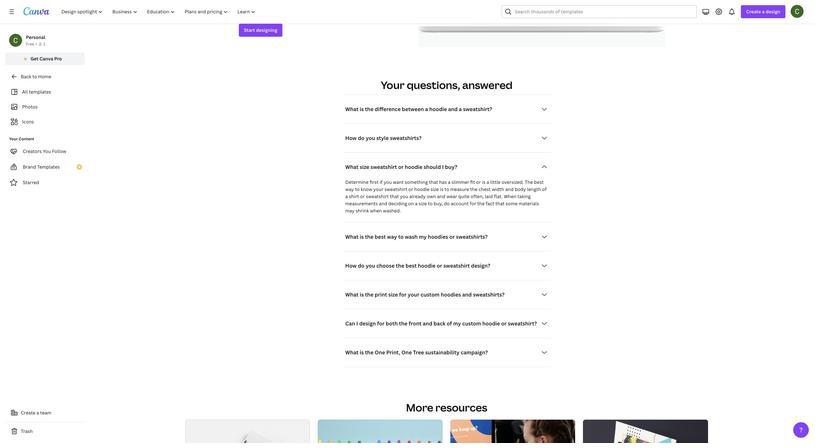 Task type: locate. For each thing, give the bounding box(es) containing it.
1 horizontal spatial sweatshirt?
[[508, 320, 537, 327]]

is inside "dropdown button"
[[360, 106, 364, 113]]

0 vertical spatial best
[[534, 179, 544, 185]]

back to home
[[21, 73, 51, 80]]

to left wash
[[398, 233, 404, 241]]

2 horizontal spatial custom
[[462, 320, 481, 327]]

do
[[358, 135, 365, 142], [444, 201, 450, 207], [358, 262, 365, 269]]

how to design and order your hoodie or sweatshirt image
[[418, 0, 665, 33]]

the down when
[[365, 233, 374, 241]]

materials
[[519, 201, 539, 207]]

design right can
[[359, 320, 376, 327]]

1 horizontal spatial design
[[766, 8, 781, 15]]

1 vertical spatial how
[[346, 262, 357, 269]]

1 horizontal spatial best
[[406, 262, 417, 269]]

your up front
[[408, 291, 420, 298]]

1 vertical spatial design
[[359, 320, 376, 327]]

your
[[273, 0, 284, 7], [374, 186, 384, 192], [408, 291, 420, 298]]

1 vertical spatial hoodies
[[441, 291, 461, 298]]

0 vertical spatial custom
[[285, 0, 304, 7]]

2 how from the top
[[346, 262, 357, 269]]

do left choose
[[358, 262, 365, 269]]

back
[[21, 73, 31, 80]]

is
[[360, 106, 364, 113], [482, 179, 486, 185], [440, 186, 444, 192], [360, 233, 364, 241], [360, 291, 364, 298], [360, 349, 364, 356]]

None search field
[[502, 5, 697, 18]]

my right wash
[[419, 233, 427, 241]]

sweatshirt down want
[[385, 186, 408, 192]]

length
[[527, 186, 541, 192]]

0 vertical spatial that
[[429, 179, 438, 185]]

0 horizontal spatial one
[[375, 349, 385, 356]]

can
[[346, 320, 355, 327]]

how do you style sweatshirts? button
[[343, 132, 551, 145]]

is inside dropdown button
[[360, 291, 364, 298]]

the down fit
[[470, 186, 478, 192]]

design left christina overa icon
[[766, 8, 781, 15]]

2 vertical spatial for
[[377, 320, 385, 327]]

of inside dropdown button
[[447, 320, 452, 327]]

what inside 'dropdown button'
[[346, 163, 359, 171]]

1 vertical spatial sweatshirt?
[[508, 320, 537, 327]]

do right the buy,
[[444, 201, 450, 207]]

the inside "dropdown button"
[[365, 106, 374, 113]]

hoodies for custom
[[441, 291, 461, 298]]

that
[[429, 179, 438, 185], [390, 193, 399, 200], [496, 201, 505, 207]]

the right the both
[[399, 320, 408, 327]]

1
[[43, 41, 45, 47]]

create a design
[[747, 8, 781, 15]]

the left difference
[[365, 106, 374, 113]]

sweatshirt left design?
[[444, 262, 470, 269]]

is left difference
[[360, 106, 364, 113]]

best up length
[[534, 179, 544, 185]]

1 vertical spatial do
[[444, 201, 450, 207]]

one left tree
[[402, 349, 412, 356]]

1 vertical spatial your
[[374, 186, 384, 192]]

sweatshirts? down design?
[[473, 291, 505, 298]]

you right if
[[384, 179, 392, 185]]

chest
[[479, 186, 491, 192]]

and left back
[[423, 320, 433, 327]]

what for what is the best way to wash my hoodies or sweatshirts?
[[346, 233, 359, 241]]

your left content
[[9, 136, 18, 142]]

best inside dropdown button
[[406, 262, 417, 269]]

2 horizontal spatial your
[[408, 291, 420, 298]]

pro
[[54, 56, 62, 62]]

what for what is the difference between a hoodie and a sweatshirt?
[[346, 106, 359, 113]]

or
[[324, 0, 329, 7], [398, 163, 404, 171], [476, 179, 481, 185], [409, 186, 413, 192], [360, 193, 365, 200], [450, 233, 455, 241], [437, 262, 442, 269], [502, 320, 507, 327]]

1 vertical spatial custom
[[421, 291, 440, 298]]

hoodie inside 'dropdown button'
[[405, 163, 423, 171]]

free •
[[26, 41, 37, 47]]

one
[[375, 349, 385, 356], [402, 349, 412, 356]]

shirt
[[349, 193, 359, 200]]

often,
[[471, 193, 484, 200]]

is left print
[[360, 291, 364, 298]]

for down often, on the right top
[[470, 201, 476, 207]]

create inside button
[[21, 410, 35, 416]]

1 horizontal spatial that
[[429, 179, 438, 185]]

create for create a team
[[21, 410, 35, 416]]

1 horizontal spatial your
[[374, 186, 384, 192]]

do left style
[[358, 135, 365, 142]]

quite
[[458, 193, 470, 200]]

0 vertical spatial way
[[346, 186, 354, 192]]

and inside "dropdown button"
[[448, 106, 458, 113]]

and
[[448, 106, 458, 113], [506, 186, 514, 192], [437, 193, 446, 200], [379, 201, 387, 207], [462, 291, 472, 298], [423, 320, 433, 327]]

starred
[[23, 179, 39, 186]]

0 horizontal spatial my
[[419, 233, 427, 241]]

resources
[[436, 401, 488, 415]]

can i design for both the front and back of my custom hoodie or sweatshirt?
[[346, 320, 537, 327]]

0 horizontal spatial your
[[9, 136, 18, 142]]

hoodies
[[428, 233, 448, 241], [441, 291, 461, 298]]

how
[[346, 135, 357, 142], [346, 262, 357, 269]]

sweatshirts? inside dropdown button
[[456, 233, 488, 241]]

1 horizontal spatial one
[[402, 349, 412, 356]]

size up determine
[[360, 163, 369, 171]]

i
[[442, 163, 444, 171], [357, 320, 358, 327]]

create inside dropdown button
[[747, 8, 761, 15]]

1 vertical spatial sweatshirts?
[[456, 233, 488, 241]]

hoodie inside dropdown button
[[418, 262, 436, 269]]

1 vertical spatial i
[[357, 320, 358, 327]]

custom up shipping. in the top of the page
[[285, 0, 304, 7]]

sweatshirts? right style
[[390, 135, 422, 142]]

is up 'chest'
[[482, 179, 486, 185]]

photos link
[[9, 101, 81, 113]]

custom up campaign?
[[462, 320, 481, 327]]

way up shirt
[[346, 186, 354, 192]]

that up deciding
[[390, 193, 399, 200]]

0 horizontal spatial create
[[21, 410, 35, 416]]

3 what from the top
[[346, 233, 359, 241]]

1 vertical spatial create
[[21, 410, 35, 416]]

how do you style sweatshirts?
[[346, 135, 422, 142]]

1 vertical spatial best
[[375, 233, 386, 241]]

sweatshirts? up design?
[[456, 233, 488, 241]]

hoodies right wash
[[428, 233, 448, 241]]

your up difference
[[381, 78, 405, 92]]

your questions, answered
[[381, 78, 513, 92]]

0 horizontal spatial best
[[375, 233, 386, 241]]

can i design for both the front and back of my custom hoodie or sweatshirt? button
[[343, 317, 551, 330]]

5 what from the top
[[346, 349, 359, 356]]

that down 'flat.'
[[496, 201, 505, 207]]

sweatshirt left via
[[331, 0, 357, 7]]

hoodie inside receive your custom hoodie or sweatshirt via fast, free standard shipping.
[[305, 0, 323, 7]]

1 one from the left
[[375, 349, 385, 356]]

1 horizontal spatial create
[[747, 8, 761, 15]]

hoodie inside "dropdown button"
[[430, 106, 447, 113]]

sweatshirt? inside the can i design for both the front and back of my custom hoodie or sweatshirt? dropdown button
[[508, 320, 537, 327]]

creators you follow link
[[5, 145, 85, 158]]

2 vertical spatial best
[[406, 262, 417, 269]]

1 horizontal spatial of
[[542, 186, 547, 192]]

0 vertical spatial how
[[346, 135, 357, 142]]

0 vertical spatial sweatshirts?
[[390, 135, 422, 142]]

for inside dropdown button
[[399, 291, 407, 298]]

hoodies up the can i design for both the front and back of my custom hoodie or sweatshirt? dropdown button
[[441, 291, 461, 298]]

best down when
[[375, 233, 386, 241]]

1 vertical spatial for
[[399, 291, 407, 298]]

2 vertical spatial sweatshirts?
[[473, 291, 505, 298]]

what is the best way to wash my hoodies or sweatshirts? button
[[343, 230, 551, 243]]

do for how do you style sweatshirts?
[[358, 135, 365, 142]]

0 horizontal spatial of
[[447, 320, 452, 327]]

content
[[19, 136, 34, 142]]

0 vertical spatial hoodies
[[428, 233, 448, 241]]

0 vertical spatial for
[[470, 201, 476, 207]]

and inside dropdown button
[[423, 320, 433, 327]]

4 what from the top
[[346, 291, 359, 298]]

back
[[434, 320, 446, 327]]

hoodies inside dropdown button
[[441, 291, 461, 298]]

2 vertical spatial do
[[358, 262, 365, 269]]

how inside how do you choose the best hoodie or sweatshirt design? dropdown button
[[346, 262, 357, 269]]

size
[[360, 163, 369, 171], [431, 186, 439, 192], [419, 201, 427, 207], [389, 291, 398, 298]]

sweatshirt up if
[[371, 163, 397, 171]]

start designing button
[[239, 24, 283, 37]]

0 horizontal spatial sweatshirt?
[[463, 106, 492, 113]]

0 vertical spatial sweatshirt?
[[463, 106, 492, 113]]

hoodie inside dropdown button
[[483, 320, 500, 327]]

a inside create a team button
[[37, 410, 39, 416]]

print
[[375, 291, 387, 298]]

2 vertical spatial your
[[408, 291, 420, 298]]

of
[[542, 186, 547, 192], [447, 320, 452, 327]]

2 vertical spatial custom
[[462, 320, 481, 327]]

1 vertical spatial that
[[390, 193, 399, 200]]

fast,
[[367, 0, 378, 7]]

is for what is the difference between a hoodie and a sweatshirt?
[[360, 106, 364, 113]]

what is the best way to wash my hoodies or sweatshirts?
[[346, 233, 488, 241]]

my right back
[[453, 320, 461, 327]]

0 horizontal spatial your
[[273, 0, 284, 7]]

start designing
[[244, 27, 277, 33]]

of right back
[[447, 320, 452, 327]]

has
[[439, 179, 447, 185]]

0 horizontal spatial way
[[346, 186, 354, 192]]

one left print,
[[375, 349, 385, 356]]

0 vertical spatial your
[[273, 0, 284, 7]]

0 horizontal spatial for
[[377, 320, 385, 327]]

what
[[346, 106, 359, 113], [346, 163, 359, 171], [346, 233, 359, 241], [346, 291, 359, 298], [346, 349, 359, 356]]

personal
[[26, 34, 45, 40]]

when
[[370, 208, 382, 214]]

1 vertical spatial way
[[387, 233, 397, 241]]

best
[[534, 179, 544, 185], [375, 233, 386, 241], [406, 262, 417, 269]]

create a design button
[[742, 5, 786, 18]]

create a team button
[[5, 407, 85, 420]]

of right length
[[542, 186, 547, 192]]

1 horizontal spatial custom
[[421, 291, 440, 298]]

is for what is the one print, one tree sustainability campaign?
[[360, 349, 364, 356]]

what inside dropdown button
[[346, 291, 359, 298]]

2 horizontal spatial for
[[470, 201, 476, 207]]

1 horizontal spatial my
[[453, 320, 461, 327]]

choose
[[377, 262, 395, 269]]

0 vertical spatial i
[[442, 163, 444, 171]]

0 vertical spatial design
[[766, 8, 781, 15]]

what is the one print, one tree sustainability campaign?
[[346, 349, 488, 356]]

0 vertical spatial do
[[358, 135, 365, 142]]

1 horizontal spatial way
[[387, 233, 397, 241]]

1 horizontal spatial your
[[381, 78, 405, 92]]

sweatshirt? inside what is the difference between a hoodie and a sweatshirt? "dropdown button"
[[463, 106, 492, 113]]

1 horizontal spatial i
[[442, 163, 444, 171]]

your down if
[[374, 186, 384, 192]]

2 what from the top
[[346, 163, 359, 171]]

custom inside dropdown button
[[421, 291, 440, 298]]

measure
[[451, 186, 469, 192]]

creators
[[23, 148, 42, 154]]

or inside 'dropdown button'
[[398, 163, 404, 171]]

1 vertical spatial of
[[447, 320, 452, 327]]

the right choose
[[396, 262, 405, 269]]

sweatshirts?
[[390, 135, 422, 142], [456, 233, 488, 241], [473, 291, 505, 298]]

0 horizontal spatial i
[[357, 320, 358, 327]]

and inside dropdown button
[[462, 291, 472, 298]]

2 horizontal spatial that
[[496, 201, 505, 207]]

i right can
[[357, 320, 358, 327]]

1 vertical spatial your
[[9, 136, 18, 142]]

size right print
[[389, 291, 398, 298]]

receive
[[252, 0, 271, 7]]

graphic design for print vs the web image
[[583, 420, 709, 444]]

0 vertical spatial your
[[381, 78, 405, 92]]

is down shrink
[[360, 233, 364, 241]]

starred link
[[5, 176, 85, 189]]

for right print
[[399, 291, 407, 298]]

0 horizontal spatial custom
[[285, 0, 304, 7]]

what for what is the one print, one tree sustainability campaign?
[[346, 349, 359, 356]]

what inside "dropdown button"
[[346, 106, 359, 113]]

own
[[427, 193, 436, 200]]

hoodies inside dropdown button
[[428, 233, 448, 241]]

i inside 'dropdown button'
[[442, 163, 444, 171]]

design inside create a design dropdown button
[[766, 8, 781, 15]]

your inside receive your custom hoodie or sweatshirt via fast, free standard shipping.
[[273, 0, 284, 7]]

for left the both
[[377, 320, 385, 327]]

custom up back
[[421, 291, 440, 298]]

design inside the can i design for both the front and back of my custom hoodie or sweatshirt? dropdown button
[[359, 320, 376, 327]]

1 horizontal spatial for
[[399, 291, 407, 298]]

to
[[32, 73, 37, 80], [355, 186, 360, 192], [445, 186, 449, 192], [428, 201, 433, 207], [398, 233, 404, 241]]

sweatshirt
[[331, 0, 357, 7], [371, 163, 397, 171], [385, 186, 408, 192], [366, 193, 389, 200], [444, 262, 470, 269]]

0 horizontal spatial design
[[359, 320, 376, 327]]

best right choose
[[406, 262, 417, 269]]

how inside how do you style sweatshirts? dropdown button
[[346, 135, 357, 142]]

0 vertical spatial of
[[542, 186, 547, 192]]

create
[[747, 8, 761, 15], [21, 410, 35, 416]]

icons
[[22, 119, 34, 125]]

photos
[[22, 104, 38, 110]]

all templates link
[[9, 86, 81, 98]]

sweatshirts? for custom
[[473, 291, 505, 298]]

1 what from the top
[[346, 106, 359, 113]]

width
[[492, 186, 505, 192]]

is left print,
[[360, 349, 364, 356]]

your up shipping. in the top of the page
[[273, 0, 284, 7]]

you up deciding
[[400, 193, 408, 200]]

0 vertical spatial create
[[747, 8, 761, 15]]

my
[[419, 233, 427, 241], [453, 320, 461, 327]]

way
[[346, 186, 354, 192], [387, 233, 397, 241]]

and up when
[[379, 201, 387, 207]]

what for what is the print size for your custom hoodies and sweatshirts?
[[346, 291, 359, 298]]

you
[[366, 135, 375, 142], [384, 179, 392, 185], [400, 193, 408, 200], [366, 262, 375, 269]]

shrink
[[356, 208, 369, 214]]

and up the when
[[506, 186, 514, 192]]

your inside dropdown button
[[408, 291, 420, 298]]

1 how from the top
[[346, 135, 357, 142]]

and down your questions, answered
[[448, 106, 458, 113]]

i left buy?
[[442, 163, 444, 171]]

know
[[361, 186, 372, 192]]

way left wash
[[387, 233, 397, 241]]

and down design?
[[462, 291, 472, 298]]

custom
[[285, 0, 304, 7], [421, 291, 440, 298], [462, 320, 481, 327]]

that left has
[[429, 179, 438, 185]]

2 horizontal spatial best
[[534, 179, 544, 185]]



Task type: vqa. For each thing, say whether or not it's contained in the screenshot.
'Side Panel' TAB LIST on the left of page
no



Task type: describe. For each thing, give the bounding box(es) containing it.
basic color theory image
[[318, 420, 443, 444]]

if
[[380, 179, 383, 185]]

to down has
[[445, 186, 449, 192]]

your ultimate guide to visual marketing image
[[451, 420, 575, 444]]

for inside determine first if you want something that has a slimmer fit or is a little oversized. the best way to know your sweatshirt or hoodie size is to measure the chest width and body length of a shirt or sweatshirt that you already own and wear quite often, laid flat. when taking measurements and deciding on a size to buy, do account for the fact that some materials may shrink when washed.
[[470, 201, 476, 207]]

size up own on the right
[[431, 186, 439, 192]]

free
[[26, 41, 34, 47]]

get canva pro button
[[5, 53, 85, 65]]

for inside dropdown button
[[377, 320, 385, 327]]

i inside dropdown button
[[357, 320, 358, 327]]

or inside dropdown button
[[437, 262, 442, 269]]

wear
[[447, 193, 457, 200]]

to down own on the right
[[428, 201, 433, 207]]

all
[[22, 89, 28, 95]]

custom inside dropdown button
[[462, 320, 481, 327]]

your content
[[9, 136, 34, 142]]

on
[[408, 201, 414, 207]]

designing
[[256, 27, 277, 33]]

shipping.
[[276, 8, 298, 15]]

2 vertical spatial that
[[496, 201, 505, 207]]

hoodies for my
[[428, 233, 448, 241]]

when
[[504, 193, 517, 200]]

what is the difference between a hoodie and a sweatshirt?
[[346, 106, 492, 113]]

is down has
[[440, 186, 444, 192]]

get
[[30, 56, 38, 62]]

custom inside receive your custom hoodie or sweatshirt via fast, free standard shipping.
[[285, 0, 304, 7]]

buy?
[[445, 163, 458, 171]]

taking
[[518, 193, 531, 200]]

team
[[40, 410, 51, 416]]

more
[[406, 401, 434, 415]]

a inside create a design dropdown button
[[763, 8, 765, 15]]

to down determine
[[355, 186, 360, 192]]

should
[[424, 163, 441, 171]]

oversized.
[[502, 179, 524, 185]]

design for i
[[359, 320, 376, 327]]

the left print
[[365, 291, 374, 298]]

free
[[379, 0, 389, 7]]

sweatshirt inside dropdown button
[[444, 262, 470, 269]]

how do you choose the best hoodie or sweatshirt design?
[[346, 262, 491, 269]]

little
[[491, 179, 501, 185]]

your for your questions, answered
[[381, 78, 405, 92]]

way inside dropdown button
[[387, 233, 397, 241]]

sweatshirts? for my
[[456, 233, 488, 241]]

what is the difference between a hoodie and a sweatshirt? button
[[343, 103, 551, 116]]

the
[[525, 179, 533, 185]]

measurements
[[346, 201, 378, 207]]

sustainability
[[426, 349, 460, 356]]

create a team
[[21, 410, 51, 416]]

buy,
[[434, 201, 443, 207]]

account
[[451, 201, 469, 207]]

what size sweatshirt or hoodie should i buy?
[[346, 163, 458, 171]]

your for your content
[[9, 136, 18, 142]]

trash
[[21, 429, 33, 435]]

campaign?
[[461, 349, 488, 356]]

best inside dropdown button
[[375, 233, 386, 241]]

sweatshirt inside 'dropdown button'
[[371, 163, 397, 171]]

create for create a design
[[747, 8, 761, 15]]

the down often, on the right top
[[478, 201, 485, 207]]

what size sweatshirt or hoodie should i buy? button
[[343, 161, 551, 174]]

100 color combinations and how to apply them to your designs image
[[185, 420, 310, 444]]

christina overa image
[[791, 5, 804, 18]]

wash
[[405, 233, 418, 241]]

way inside determine first if you want something that has a slimmer fit or is a little oversized. the best way to know your sweatshirt or hoodie size is to measure the chest width and body length of a shirt or sweatshirt that you already own and wear quite often, laid flat. when taking measurements and deciding on a size to buy, do account for the fact that some materials may shrink when washed.
[[346, 186, 354, 192]]

something
[[405, 179, 428, 185]]

do inside determine first if you want something that has a slimmer fit or is a little oversized. the best way to know your sweatshirt or hoodie size is to measure the chest width and body length of a shirt or sweatshirt that you already own and wear quite often, laid flat. when taking measurements and deciding on a size to buy, do account for the fact that some materials may shrink when washed.
[[444, 201, 450, 207]]

to right back
[[32, 73, 37, 80]]

tree
[[413, 349, 424, 356]]

brand templates link
[[5, 161, 85, 174]]

you left choose
[[366, 262, 375, 269]]

fact
[[486, 201, 495, 207]]

to inside dropdown button
[[398, 233, 404, 241]]

start
[[244, 27, 255, 33]]

best inside determine first if you want something that has a slimmer fit or is a little oversized. the best way to know your sweatshirt or hoodie size is to measure the chest width and body length of a shirt or sweatshirt that you already own and wear quite often, laid flat. when taking measurements and deciding on a size to buy, do account for the fact that some materials may shrink when washed.
[[534, 179, 544, 185]]

body
[[515, 186, 526, 192]]

you left style
[[366, 135, 375, 142]]

deciding
[[389, 201, 407, 207]]

may
[[346, 208, 355, 214]]

0 horizontal spatial that
[[390, 193, 399, 200]]

questions,
[[407, 78, 460, 92]]

laid
[[485, 193, 493, 200]]

•
[[36, 41, 37, 47]]

size inside dropdown button
[[389, 291, 398, 298]]

difference
[[375, 106, 401, 113]]

design?
[[471, 262, 491, 269]]

how for how do you style sweatshirts?
[[346, 135, 357, 142]]

canva
[[39, 56, 53, 62]]

1 vertical spatial my
[[453, 320, 461, 327]]

follow
[[52, 148, 66, 154]]

back to home link
[[5, 70, 85, 83]]

the left print,
[[365, 349, 374, 356]]

do for how do you choose the best hoodie or sweatshirt design?
[[358, 262, 365, 269]]

size down already
[[419, 201, 427, 207]]

fit
[[471, 179, 475, 185]]

what for what size sweatshirt or hoodie should i buy?
[[346, 163, 359, 171]]

Search search field
[[515, 6, 693, 18]]

top level navigation element
[[57, 5, 261, 18]]

answered
[[463, 78, 513, 92]]

0 vertical spatial my
[[419, 233, 427, 241]]

flat.
[[494, 193, 503, 200]]

trash link
[[5, 425, 85, 438]]

already
[[410, 193, 426, 200]]

both
[[386, 320, 398, 327]]

size inside 'dropdown button'
[[360, 163, 369, 171]]

sweatshirt down 'know'
[[366, 193, 389, 200]]

some
[[506, 201, 518, 207]]

get canva pro
[[30, 56, 62, 62]]

is for what is the print size for your custom hoodies and sweatshirts?
[[360, 291, 364, 298]]

between
[[402, 106, 424, 113]]

creators you follow
[[23, 148, 66, 154]]

templates
[[37, 164, 60, 170]]

brand templates
[[23, 164, 60, 170]]

washed.
[[383, 208, 401, 214]]

sweatshirt inside receive your custom hoodie or sweatshirt via fast, free standard shipping.
[[331, 0, 357, 7]]

all templates
[[22, 89, 51, 95]]

and up the buy,
[[437, 193, 446, 200]]

what is the print size for your custom hoodies and sweatshirts? button
[[343, 288, 551, 301]]

how for how do you choose the best hoodie or sweatshirt design?
[[346, 262, 357, 269]]

design for a
[[766, 8, 781, 15]]

templates
[[29, 89, 51, 95]]

is for what is the best way to wash my hoodies or sweatshirts?
[[360, 233, 364, 241]]

or inside receive your custom hoodie or sweatshirt via fast, free standard shipping.
[[324, 0, 329, 7]]

home
[[38, 73, 51, 80]]

hoodie inside determine first if you want something that has a slimmer fit or is a little oversized. the best way to know your sweatshirt or hoodie size is to measure the chest width and body length of a shirt or sweatshirt that you already own and wear quite often, laid flat. when taking measurements and deciding on a size to buy, do account for the fact that some materials may shrink when washed.
[[415, 186, 430, 192]]

brand
[[23, 164, 36, 170]]

2 one from the left
[[402, 349, 412, 356]]

of inside determine first if you want something that has a slimmer fit or is a little oversized. the best way to know your sweatshirt or hoodie size is to measure the chest width and body length of a shirt or sweatshirt that you already own and wear quite often, laid flat. when taking measurements and deciding on a size to buy, do account for the fact that some materials may shrink when washed.
[[542, 186, 547, 192]]

slimmer
[[452, 179, 470, 185]]

want
[[393, 179, 404, 185]]

you
[[43, 148, 51, 154]]

your inside determine first if you want something that has a slimmer fit or is a little oversized. the best way to know your sweatshirt or hoodie size is to measure the chest width and body length of a shirt or sweatshirt that you already own and wear quite often, laid flat. when taking measurements and deciding on a size to buy, do account for the fact that some materials may shrink when washed.
[[374, 186, 384, 192]]



